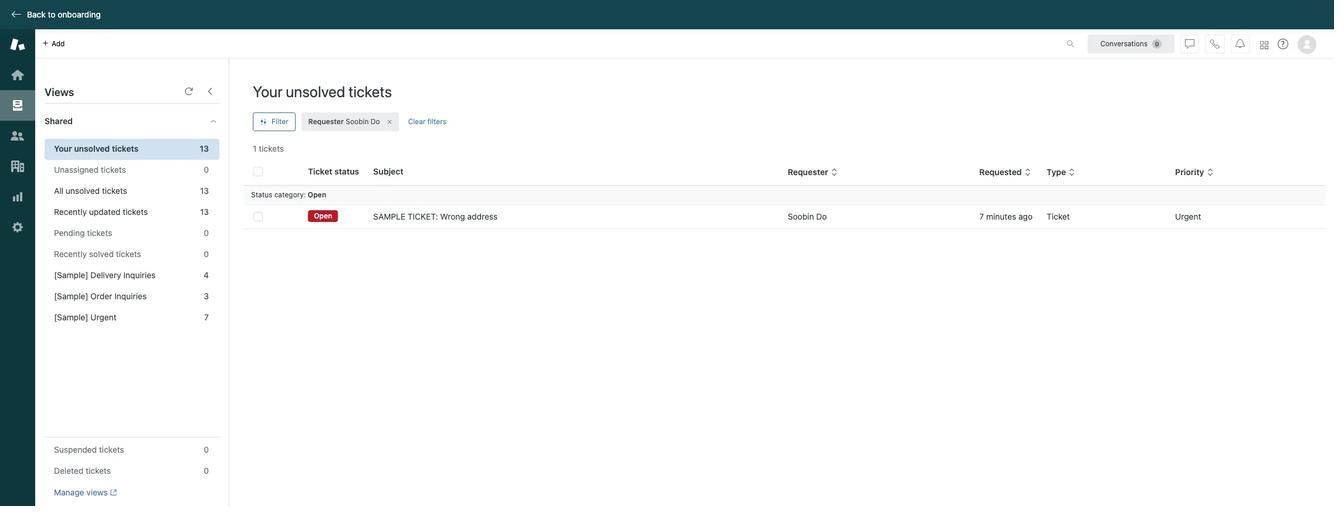 Task type: describe. For each thing, give the bounding box(es) containing it.
filter
[[272, 117, 288, 126]]

solved
[[89, 249, 114, 259]]

address
[[467, 212, 498, 222]]

clear filters
[[408, 117, 446, 126]]

organizations image
[[10, 159, 25, 174]]

(opens in a new tab) image
[[108, 490, 117, 497]]

0 vertical spatial do
[[371, 117, 380, 126]]

sample ticket: wrong address link
[[373, 211, 498, 223]]

recently updated tickets
[[54, 207, 148, 217]]

13 for your unsolved tickets
[[200, 144, 209, 154]]

0 horizontal spatial urgent
[[90, 313, 116, 323]]

get started image
[[10, 67, 25, 83]]

filter button
[[253, 113, 295, 131]]

views
[[45, 86, 74, 99]]

tickets up all unsolved tickets
[[101, 165, 126, 175]]

requester for requester
[[788, 167, 828, 177]]

subject
[[373, 167, 403, 177]]

notifications image
[[1235, 39, 1245, 48]]

status
[[251, 191, 272, 199]]

manage
[[54, 488, 84, 498]]

shared heading
[[35, 104, 229, 139]]

1 horizontal spatial your
[[253, 83, 282, 100]]

reporting image
[[10, 189, 25, 205]]

7 for 7 minutes ago
[[979, 212, 984, 222]]

ticket for ticket status
[[308, 167, 332, 177]]

inquiries for [sample] delivery inquiries
[[123, 270, 156, 280]]

admin image
[[10, 220, 25, 235]]

recently solved tickets
[[54, 249, 141, 259]]

[sample] delivery inquiries
[[54, 270, 156, 280]]

tickets right 1
[[259, 144, 284, 154]]

inquiries for [sample] order inquiries
[[114, 292, 147, 302]]

views
[[86, 488, 108, 498]]

7 minutes ago
[[979, 212, 1033, 222]]

recently for recently updated tickets
[[54, 207, 87, 217]]

onboarding
[[58, 9, 101, 19]]

unassigned tickets
[[54, 165, 126, 175]]

soobin do
[[788, 212, 827, 222]]

[sample] for [sample] delivery inquiries
[[54, 270, 88, 280]]

back to onboarding link
[[0, 9, 107, 20]]

0 for recently solved tickets
[[204, 249, 209, 259]]

zendesk support image
[[10, 37, 25, 52]]

add button
[[35, 29, 72, 58]]

all
[[54, 186, 63, 196]]

to
[[48, 9, 55, 19]]

manage views link
[[54, 488, 117, 499]]

1 vertical spatial open
[[314, 212, 332, 221]]

requester for requester soobin do
[[308, 117, 344, 126]]

0 vertical spatial your unsolved tickets
[[253, 83, 392, 100]]

priority
[[1175, 167, 1204, 177]]

0 horizontal spatial soobin
[[346, 117, 369, 126]]

row containing sample ticket: wrong address
[[244, 205, 1325, 229]]

recently for recently solved tickets
[[54, 249, 87, 259]]

back
[[27, 9, 46, 19]]

zendesk products image
[[1260, 41, 1268, 49]]

tickets up updated on the top left of page
[[102, 186, 127, 196]]

tickets down shared 'heading'
[[112, 144, 139, 154]]

deleted
[[54, 466, 83, 476]]

shared
[[45, 116, 73, 126]]

requested
[[979, 167, 1022, 177]]

add
[[52, 39, 65, 48]]

order
[[90, 292, 112, 302]]

updated
[[89, 207, 120, 217]]

[sample] for [sample] urgent
[[54, 313, 88, 323]]

0 vertical spatial urgent
[[1175, 212, 1201, 222]]

tickets down recently updated tickets
[[87, 228, 112, 238]]

conversations button
[[1088, 34, 1174, 53]]

zendesk image
[[0, 506, 35, 507]]

pending
[[54, 228, 85, 238]]



Task type: vqa. For each thing, say whether or not it's contained in the screenshot.
the Suspended tickets
yes



Task type: locate. For each thing, give the bounding box(es) containing it.
open down status category: open
[[314, 212, 332, 221]]

requester
[[308, 117, 344, 126], [788, 167, 828, 177]]

type button
[[1047, 167, 1075, 178]]

0
[[204, 165, 209, 175], [204, 228, 209, 238], [204, 249, 209, 259], [204, 445, 209, 455], [204, 466, 209, 476]]

1 vertical spatial 13
[[200, 186, 209, 196]]

0 for deleted tickets
[[204, 466, 209, 476]]

recently up pending
[[54, 207, 87, 217]]

refresh views pane image
[[184, 87, 194, 96]]

minutes
[[986, 212, 1016, 222]]

your unsolved tickets up the unassigned tickets
[[54, 144, 139, 154]]

requester soobin do
[[308, 117, 380, 126]]

1 vertical spatial recently
[[54, 249, 87, 259]]

1 vertical spatial [sample]
[[54, 292, 88, 302]]

open right category:
[[308, 191, 326, 199]]

status
[[334, 167, 359, 177]]

requested button
[[979, 167, 1031, 178]]

1 tickets
[[253, 144, 284, 154]]

0 vertical spatial ticket
[[308, 167, 332, 177]]

0 horizontal spatial requester
[[308, 117, 344, 126]]

filters
[[428, 117, 446, 126]]

1 vertical spatial your unsolved tickets
[[54, 144, 139, 154]]

pending tickets
[[54, 228, 112, 238]]

4
[[204, 270, 209, 280]]

your unsolved tickets
[[253, 83, 392, 100], [54, 144, 139, 154]]

unsolved up requester soobin do
[[286, 83, 345, 100]]

ticket
[[308, 167, 332, 177], [1047, 212, 1070, 222]]

do
[[371, 117, 380, 126], [816, 212, 827, 222]]

ticket right ago
[[1047, 212, 1070, 222]]

ticket left status
[[308, 167, 332, 177]]

1 vertical spatial your
[[54, 144, 72, 154]]

1 vertical spatial requester
[[788, 167, 828, 177]]

3 0 from the top
[[204, 249, 209, 259]]

2 vertical spatial [sample]
[[54, 313, 88, 323]]

[sample] down recently solved tickets
[[54, 270, 88, 280]]

ago
[[1018, 212, 1033, 222]]

3 [sample] from the top
[[54, 313, 88, 323]]

priority button
[[1175, 167, 1214, 178]]

1 vertical spatial soobin
[[788, 212, 814, 222]]

0 for unassigned tickets
[[204, 165, 209, 175]]

4 0 from the top
[[204, 445, 209, 455]]

suspended tickets
[[54, 445, 124, 455]]

3
[[204, 292, 209, 302]]

0 vertical spatial inquiries
[[123, 270, 156, 280]]

1 [sample] from the top
[[54, 270, 88, 280]]

unsolved
[[286, 83, 345, 100], [74, 144, 110, 154], [66, 186, 100, 196]]

1 horizontal spatial soobin
[[788, 212, 814, 222]]

inquiries
[[123, 270, 156, 280], [114, 292, 147, 302]]

0 horizontal spatial ticket
[[308, 167, 332, 177]]

soobin inside row
[[788, 212, 814, 222]]

1
[[253, 144, 257, 154]]

13 for all unsolved tickets
[[200, 186, 209, 196]]

tickets up deleted tickets
[[99, 445, 124, 455]]

requester inside "button"
[[788, 167, 828, 177]]

soobin
[[346, 117, 369, 126], [788, 212, 814, 222]]

7 inside row
[[979, 212, 984, 222]]

0 vertical spatial unsolved
[[286, 83, 345, 100]]

5 0 from the top
[[204, 466, 209, 476]]

0 vertical spatial 7
[[979, 212, 984, 222]]

requester up soobin do
[[788, 167, 828, 177]]

clear filters button
[[401, 113, 453, 131]]

customers image
[[10, 128, 25, 144]]

sample ticket: wrong address
[[373, 212, 498, 222]]

type
[[1047, 167, 1066, 177]]

all unsolved tickets
[[54, 186, 127, 196]]

wrong
[[440, 212, 465, 222]]

0 for suspended tickets
[[204, 445, 209, 455]]

tickets up remove image
[[349, 83, 392, 100]]

1 vertical spatial inquiries
[[114, 292, 147, 302]]

row
[[244, 205, 1325, 229]]

7 left minutes
[[979, 212, 984, 222]]

soobin down requester "button"
[[788, 212, 814, 222]]

manage views
[[54, 488, 108, 498]]

get help image
[[1278, 39, 1288, 49]]

soobin left remove image
[[346, 117, 369, 126]]

recently down pending
[[54, 249, 87, 259]]

ticket status
[[308, 167, 359, 177]]

sample
[[373, 212, 405, 222]]

2 0 from the top
[[204, 228, 209, 238]]

2 [sample] from the top
[[54, 292, 88, 302]]

2 recently from the top
[[54, 249, 87, 259]]

ticket for ticket
[[1047, 212, 1070, 222]]

0 horizontal spatial do
[[371, 117, 380, 126]]

0 horizontal spatial your
[[54, 144, 72, 154]]

deleted tickets
[[54, 466, 111, 476]]

1 vertical spatial unsolved
[[74, 144, 110, 154]]

clear
[[408, 117, 426, 126]]

[sample] down [sample] order inquiries
[[54, 313, 88, 323]]

1 horizontal spatial requester
[[788, 167, 828, 177]]

1 horizontal spatial ticket
[[1047, 212, 1070, 222]]

2 vertical spatial 13
[[200, 207, 209, 217]]

ticket:
[[408, 212, 438, 222]]

1 horizontal spatial do
[[816, 212, 827, 222]]

[sample] order inquiries
[[54, 292, 147, 302]]

requester right filter
[[308, 117, 344, 126]]

0 vertical spatial soobin
[[346, 117, 369, 126]]

your unsolved tickets up requester soobin do
[[253, 83, 392, 100]]

do down requester "button"
[[816, 212, 827, 222]]

urgent down order
[[90, 313, 116, 323]]

1 0 from the top
[[204, 165, 209, 175]]

unsolved up the unassigned tickets
[[74, 144, 110, 154]]

delivery
[[90, 270, 121, 280]]

[sample] urgent
[[54, 313, 116, 323]]

0 horizontal spatial your unsolved tickets
[[54, 144, 139, 154]]

0 vertical spatial your
[[253, 83, 282, 100]]

inquiries right delivery
[[123, 270, 156, 280]]

collapse views pane image
[[205, 87, 215, 96]]

13
[[200, 144, 209, 154], [200, 186, 209, 196], [200, 207, 209, 217]]

1 vertical spatial do
[[816, 212, 827, 222]]

your
[[253, 83, 282, 100], [54, 144, 72, 154]]

unsolved down the "unassigned"
[[66, 186, 100, 196]]

1 vertical spatial urgent
[[90, 313, 116, 323]]

tickets up views
[[86, 466, 111, 476]]

[sample] up [sample] urgent
[[54, 292, 88, 302]]

button displays agent's chat status as invisible. image
[[1185, 39, 1194, 48]]

1 vertical spatial ticket
[[1047, 212, 1070, 222]]

1 horizontal spatial 7
[[979, 212, 984, 222]]

category:
[[274, 191, 306, 199]]

inquiries right order
[[114, 292, 147, 302]]

7
[[979, 212, 984, 222], [204, 313, 209, 323]]

remove image
[[386, 119, 393, 126]]

tickets right updated on the top left of page
[[123, 207, 148, 217]]

back to onboarding
[[27, 9, 101, 19]]

unassigned
[[54, 165, 99, 175]]

0 vertical spatial requester
[[308, 117, 344, 126]]

tickets
[[349, 83, 392, 100], [112, 144, 139, 154], [259, 144, 284, 154], [101, 165, 126, 175], [102, 186, 127, 196], [123, 207, 148, 217], [87, 228, 112, 238], [116, 249, 141, 259], [99, 445, 124, 455], [86, 466, 111, 476]]

do left remove image
[[371, 117, 380, 126]]

ticket inside row
[[1047, 212, 1070, 222]]

suspended
[[54, 445, 97, 455]]

1 horizontal spatial urgent
[[1175, 212, 1201, 222]]

13 for recently updated tickets
[[200, 207, 209, 217]]

status category: open
[[251, 191, 326, 199]]

0 vertical spatial 13
[[200, 144, 209, 154]]

0 vertical spatial [sample]
[[54, 270, 88, 280]]

conversations
[[1100, 39, 1148, 48]]

tickets right solved
[[116, 249, 141, 259]]

[sample]
[[54, 270, 88, 280], [54, 292, 88, 302], [54, 313, 88, 323]]

7 for 7
[[204, 313, 209, 323]]

open
[[308, 191, 326, 199], [314, 212, 332, 221]]

1 recently from the top
[[54, 207, 87, 217]]

7 down 3
[[204, 313, 209, 323]]

0 horizontal spatial 7
[[204, 313, 209, 323]]

urgent
[[1175, 212, 1201, 222], [90, 313, 116, 323]]

shared button
[[35, 104, 198, 139]]

0 for pending tickets
[[204, 228, 209, 238]]

[sample] for [sample] order inquiries
[[54, 292, 88, 302]]

1 vertical spatial 7
[[204, 313, 209, 323]]

0 vertical spatial recently
[[54, 207, 87, 217]]

2 vertical spatial unsolved
[[66, 186, 100, 196]]

requester button
[[788, 167, 838, 178]]

1 horizontal spatial your unsolved tickets
[[253, 83, 392, 100]]

your up filter button
[[253, 83, 282, 100]]

0 vertical spatial open
[[308, 191, 326, 199]]

views image
[[10, 98, 25, 113]]

recently
[[54, 207, 87, 217], [54, 249, 87, 259]]

urgent down priority
[[1175, 212, 1201, 222]]

your up the "unassigned"
[[54, 144, 72, 154]]

main element
[[0, 29, 35, 507]]



